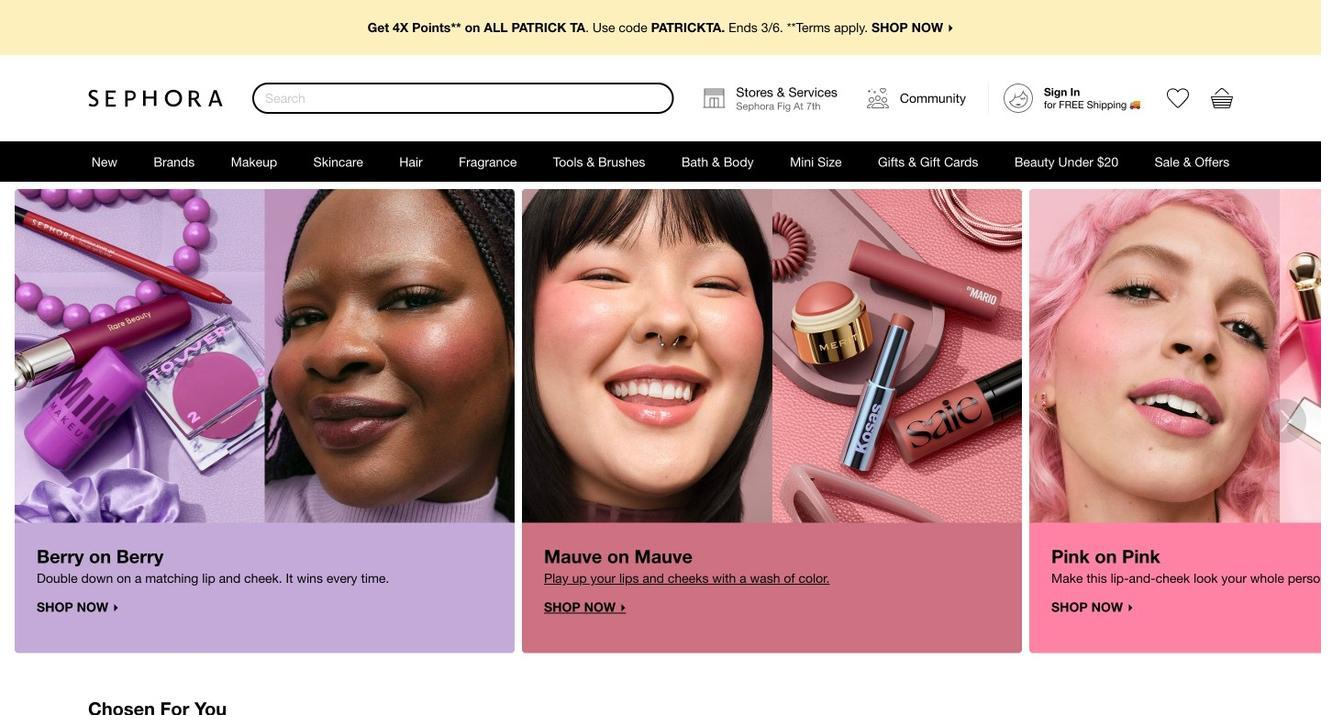 Task type: locate. For each thing, give the bounding box(es) containing it.
None field
[[252, 83, 674, 114]]

Search search field
[[254, 84, 672, 112]]

sephora homepage image
[[88, 89, 223, 107]]

None search field
[[252, 83, 674, 114]]

go to basket image
[[1212, 87, 1234, 109]]



Task type: vqa. For each thing, say whether or not it's contained in the screenshot.
the "quizzes and buying guides." link at left
no



